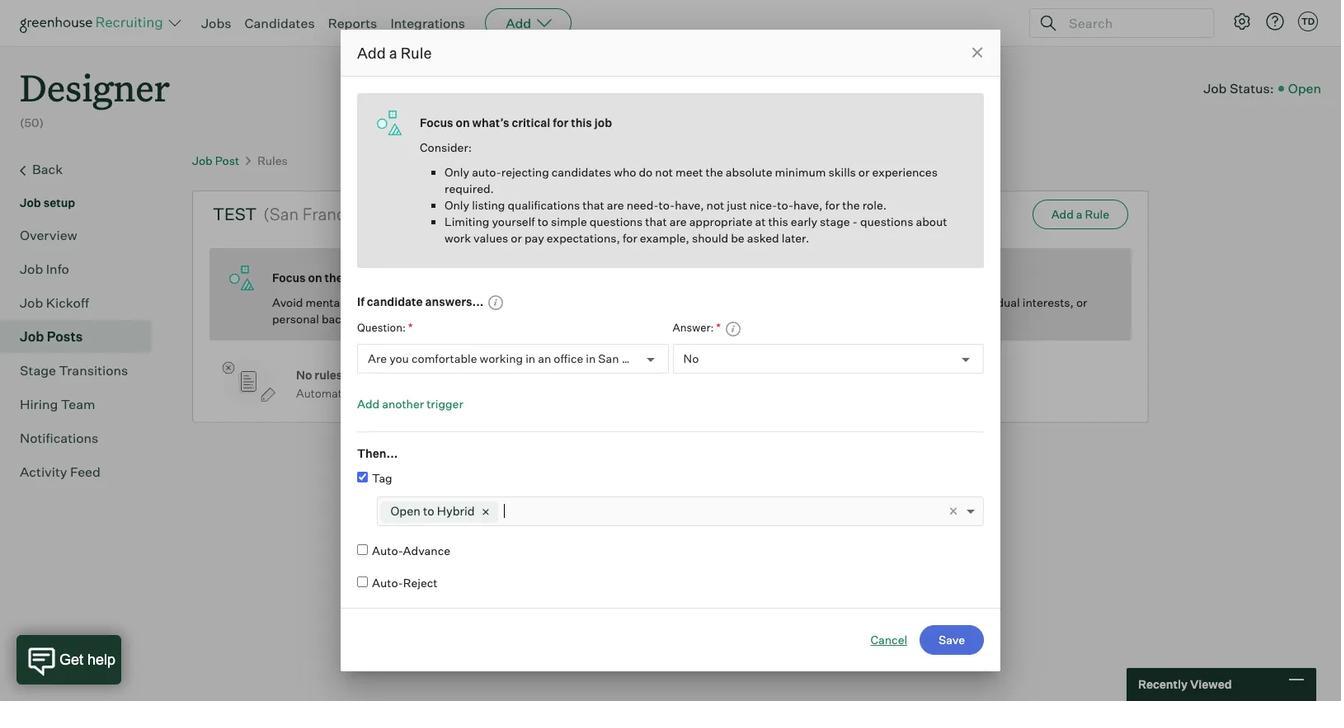 Task type: describe. For each thing, give the bounding box(es) containing it.
overview
[[20, 227, 77, 243]]

appropriate
[[689, 214, 753, 229]]

open to hybrid
[[391, 504, 475, 519]]

needed
[[521, 271, 563, 285]]

candidates inside only auto-rejecting candidates who do not meet the absolute minimum skills or experiences required. only listing qualifications that are need-to-have, not just nice-to-have, for the role. limiting yourself to simple questions that are appropriate at this early stage - questions about work values or pay expectations, for example, should be asked later.
[[552, 165, 611, 179]]

absolute
[[726, 165, 773, 179]]

values
[[474, 231, 508, 245]]

another
[[382, 397, 424, 411]]

auto- for reject
[[372, 576, 403, 590]]

limiting
[[445, 214, 490, 229]]

like
[[571, 295, 590, 310]]

1 have, from the left
[[675, 198, 704, 212]]

add a rule inside dialog
[[357, 44, 432, 62]]

days
[[686, 352, 712, 366]]

0 vertical spatial or
[[859, 165, 870, 179]]

job inside add a rule dialog
[[595, 115, 612, 130]]

1 only from the top
[[445, 165, 470, 179]]

yet.
[[450, 368, 471, 382]]

recently
[[1138, 678, 1188, 692]]

job kickoff
[[20, 294, 89, 311]]

integrations link
[[391, 15, 465, 31]]

just
[[727, 198, 747, 212]]

designer
[[20, 63, 170, 111]]

rules link
[[258, 153, 288, 167]]

advance
[[403, 544, 450, 558]]

asking
[[691, 295, 726, 310]]

0 horizontal spatial questions
[[590, 214, 643, 229]]

2 horizontal spatial questions
[[860, 214, 914, 229]]

Auto-Reject checkbox
[[357, 577, 368, 588]]

who
[[614, 165, 636, 179]]

1 horizontal spatial are
[[670, 214, 687, 229]]

characteristics,
[[881, 295, 965, 310]]

0 horizontal spatial are
[[607, 198, 624, 212]]

or inside avoid mental shortcuts for what (or who) success looks like by refraining from asking questions about personality characteristics, individual interests, or personal background.
[[1077, 295, 1088, 310]]

the up "-"
[[843, 198, 860, 212]]

reject
[[403, 576, 438, 590]]

auto-
[[472, 165, 501, 179]]

the left "absolute"
[[706, 165, 723, 179]]

week?
[[723, 352, 758, 366]]

an
[[538, 352, 551, 366]]

skills inside only auto-rejecting candidates who do not meet the absolute minimum skills or experiences required. only listing qualifications that are need-to-have, not just nice-to-have, for the role. limiting yourself to simple questions that are appropriate at this early stage - questions about work values or pay expectations, for example, should be asked later.
[[829, 165, 856, 179]]

looks
[[540, 295, 569, 310]]

candidate
[[367, 295, 423, 309]]

no for no
[[684, 352, 699, 366]]

designer link
[[20, 46, 170, 115]]

activity feed
[[20, 463, 101, 480]]

Search text field
[[1065, 11, 1199, 35]]

answer: *
[[673, 320, 721, 335]]

success
[[494, 295, 537, 310]]

only questions with yes/no, single-select or multi-select answers types will appear. image
[[488, 295, 504, 311]]

cancel
[[871, 633, 908, 647]]

* for answer: *
[[716, 320, 721, 335]]

Tag checkbox
[[357, 472, 368, 483]]

2 vertical spatial to
[[423, 504, 434, 519]]

when multiple answer values are selected, an applicant only needs to match one of them to trigger this condition. element
[[721, 318, 742, 338]]

avoid mental shortcuts for what (or who) success looks like by refraining from asking questions about personality characteristics, individual interests, or personal background.
[[272, 295, 1088, 326]]

team
[[61, 396, 95, 412]]

job info
[[20, 260, 69, 277]]

when multiple answer values are selected, an applicant only needs to match one of them to trigger this condition. image
[[725, 321, 742, 337]]

personality
[[818, 295, 879, 310]]

job posts
[[20, 328, 83, 345]]

later.
[[782, 231, 810, 245]]

add a rule button
[[1033, 200, 1129, 230]]

2 only from the top
[[445, 198, 470, 212]]

no for no rules have been created yet. automatically apply tags, reject, and/or advance candidates based on how they answer application questions.
[[296, 368, 312, 382]]

background.
[[322, 312, 391, 326]]

overview link
[[20, 225, 145, 245]]

0 vertical spatial that
[[583, 198, 604, 212]]

×
[[949, 501, 959, 520]]

working
[[480, 352, 523, 366]]

qualifications
[[508, 198, 580, 212]]

for up stage
[[825, 198, 840, 212]]

save
[[939, 633, 965, 647]]

only auto-rejecting candidates who do not meet the absolute minimum skills or experiences required. only listing qualifications that are need-to-have, not just nice-to-have, for the role. limiting yourself to simple questions that are appropriate at this early stage - questions about work values or pay expectations, for example, should be asked later.
[[445, 165, 947, 245]]

tag
[[372, 471, 392, 485]]

shortcuts
[[346, 295, 397, 310]]

candidates link
[[245, 15, 315, 31]]

answer:
[[673, 321, 714, 335]]

none field inside add a rule dialog
[[504, 497, 508, 528]]

reports
[[328, 15, 377, 31]]

avoid
[[272, 295, 303, 310]]

auto- for advance
[[372, 544, 403, 558]]

back link
[[20, 159, 145, 180]]

add button
[[485, 8, 572, 38]]

advance
[[507, 386, 551, 400]]

configure image
[[1233, 12, 1252, 31]]

-
[[853, 214, 858, 229]]

this inside only auto-rejecting candidates who do not meet the absolute minimum skills or experiences required. only listing qualifications that are need-to-have, not just nice-to-have, for the role. limiting yourself to simple questions that are appropriate at this early stage - questions about work values or pay expectations, for example, should be asked later.
[[768, 214, 789, 229]]

job posts link
[[20, 326, 145, 346]]

consider:
[[420, 140, 472, 154]]

rules
[[315, 368, 343, 382]]

stage
[[820, 214, 850, 229]]

test
[[213, 204, 257, 225]]

post
[[215, 153, 239, 167]]

2 horizontal spatial to
[[565, 271, 577, 285]]

hiring
[[20, 396, 58, 412]]

info
[[46, 260, 69, 277]]

answer
[[716, 386, 754, 400]]

questions inside avoid mental shortcuts for what (or who) success looks like by refraining from asking questions about personality characteristics, individual interests, or personal background.
[[729, 295, 782, 310]]

nice-
[[750, 198, 777, 212]]

answers...
[[425, 295, 484, 309]]

save button
[[920, 625, 984, 655]]

yourself
[[492, 214, 535, 229]]

hybrid
[[437, 504, 475, 519]]

setup
[[43, 195, 75, 209]]

jobs link
[[201, 15, 231, 31]]

add inside popup button
[[506, 15, 531, 31]]

1 vertical spatial job
[[700, 271, 718, 285]]

question:
[[357, 321, 406, 335]]

a inside button
[[1076, 207, 1083, 221]]

job for job setup
[[20, 195, 41, 209]]

experiences
[[872, 165, 938, 179]]

1 vertical spatial that
[[645, 214, 667, 229]]

open for open to hybrid
[[391, 504, 421, 519]]

should
[[692, 231, 729, 245]]

0 horizontal spatial meet
[[579, 271, 608, 285]]

rule inside add a rule dialog
[[401, 44, 432, 62]]

on for add a rule
[[456, 115, 470, 130]]

integrations
[[391, 15, 465, 31]]

comfortable
[[412, 352, 477, 366]]

1 horizontal spatial this
[[677, 271, 698, 285]]



Task type: locate. For each thing, give the bounding box(es) containing it.
0 horizontal spatial about
[[785, 295, 816, 310]]

you
[[390, 352, 409, 366]]

open up auto-advance
[[391, 504, 421, 519]]

0 vertical spatial about
[[916, 214, 947, 229]]

job for job post
[[192, 153, 213, 167]]

only up limiting
[[445, 198, 470, 212]]

for left "example,"
[[623, 231, 638, 245]]

1 vertical spatial open
[[391, 504, 421, 519]]

expectations,
[[547, 231, 620, 245]]

about down experiences
[[916, 214, 947, 229]]

1 vertical spatial or
[[511, 231, 522, 245]]

on left what's
[[456, 115, 470, 130]]

interests,
[[1023, 295, 1074, 310]]

stage
[[20, 362, 56, 378]]

0 vertical spatial on
[[456, 115, 470, 130]]

1 to- from the left
[[659, 198, 675, 212]]

job left post
[[192, 153, 213, 167]]

(or
[[446, 295, 462, 310]]

feed
[[70, 463, 101, 480]]

the up mental
[[325, 271, 343, 285]]

0 vertical spatial are
[[607, 198, 624, 212]]

have,
[[675, 198, 704, 212], [794, 198, 823, 212]]

0 horizontal spatial job
[[595, 115, 612, 130]]

automatically apply tags, reject, and/or advance candidates based on how they answer application questions. image
[[417, 208, 433, 225]]

questions.
[[817, 386, 873, 400]]

job left the posts
[[20, 328, 44, 345]]

about inside avoid mental shortcuts for what (or who) success looks like by refraining from asking questions about personality characteristics, individual interests, or personal background.
[[785, 295, 816, 310]]

job left status:
[[1204, 80, 1227, 96]]

focus for add a rule
[[420, 115, 453, 130]]

1 vertical spatial meet
[[579, 271, 608, 285]]

1 vertical spatial rule
[[1085, 207, 1110, 221]]

automatically
[[296, 386, 369, 400]]

to inside only auto-rejecting candidates who do not meet the absolute minimum skills or experiences required. only listing qualifications that are need-to-have, not just nice-to-have, for the role. limiting yourself to simple questions that are appropriate at this early stage - questions about work values or pay expectations, for example, should be asked later.
[[538, 214, 549, 229]]

are
[[368, 352, 387, 366]]

add another trigger button
[[357, 391, 463, 419]]

job left info
[[20, 260, 43, 277]]

0 horizontal spatial skills
[[401, 271, 430, 285]]

questions down role.
[[860, 214, 914, 229]]

0 vertical spatial auto-
[[372, 544, 403, 558]]

1 vertical spatial focus
[[272, 271, 306, 285]]

Auto-Advance checkbox
[[357, 544, 368, 555]]

0 horizontal spatial *
[[408, 320, 413, 335]]

in left an
[[526, 352, 536, 366]]

not right do
[[655, 165, 673, 179]]

2 vertical spatial this
[[677, 271, 698, 285]]

that up the simple
[[583, 198, 604, 212]]

meet right do
[[676, 165, 703, 179]]

meet
[[676, 165, 703, 179], [579, 271, 608, 285]]

the left goals
[[610, 271, 628, 285]]

1 vertical spatial only
[[445, 198, 470, 212]]

1 horizontal spatial questions
[[729, 295, 782, 310]]

no rules have been created yet. automatically apply tags, reject, and/or advance candidates based on how they answer application questions.
[[296, 368, 873, 400]]

2 auto- from the top
[[372, 576, 403, 590]]

td button
[[1299, 12, 1318, 31]]

td
[[1302, 16, 1315, 27]]

are you comfortable working in an office in san francisco 5 days a week?
[[368, 352, 758, 366]]

1 * from the left
[[408, 320, 413, 335]]

* left when multiple answer values are selected, an applicant only needs to match one of them to trigger this condition. image
[[716, 320, 721, 335]]

or right interests,
[[1077, 295, 1088, 310]]

1 vertical spatial candidates
[[554, 386, 612, 400]]

reports link
[[328, 15, 377, 31]]

0 horizontal spatial to
[[423, 504, 434, 519]]

to- up early
[[777, 198, 794, 212]]

have, up early
[[794, 198, 823, 212]]

0 vertical spatial candidates
[[552, 165, 611, 179]]

no inside no rules have been created yet. automatically apply tags, reject, and/or advance candidates based on how they answer application questions.
[[296, 368, 312, 382]]

1 vertical spatial no
[[296, 368, 312, 382]]

for left what
[[400, 295, 415, 310]]

san
[[598, 352, 619, 366]]

to-
[[659, 198, 675, 212], [777, 198, 794, 212]]

focus up consider:
[[420, 115, 453, 130]]

activity feed link
[[20, 462, 145, 482]]

0 vertical spatial job
[[595, 115, 612, 130]]

2 vertical spatial or
[[1077, 295, 1088, 310]]

job right critical
[[595, 115, 612, 130]]

open for open
[[1288, 80, 1322, 96]]

questions up when multiple answer values are selected, an applicant only needs to match one of them to trigger this condition. image
[[729, 295, 782, 310]]

1 vertical spatial this
[[768, 214, 789, 229]]

the
[[706, 165, 723, 179], [843, 198, 860, 212], [325, 271, 343, 285], [610, 271, 628, 285]]

stage transitions
[[20, 362, 128, 378]]

0 horizontal spatial focus
[[272, 271, 306, 285]]

to left hybrid
[[423, 504, 434, 519]]

add
[[506, 15, 531, 31], [357, 44, 386, 62], [1052, 207, 1074, 221], [357, 397, 380, 411]]

2 to- from the left
[[777, 198, 794, 212]]

trigger
[[427, 397, 463, 411]]

only up required.
[[445, 165, 470, 179]]

0 vertical spatial a
[[389, 44, 397, 62]]

1 vertical spatial about
[[785, 295, 816, 310]]

add a rule inside button
[[1052, 207, 1110, 221]]

automatically apply tags, reject, and/or advance candidates based on how they answer application questions. element
[[413, 200, 433, 229]]

job left setup
[[20, 195, 41, 209]]

1 vertical spatial are
[[670, 214, 687, 229]]

1 horizontal spatial on
[[456, 115, 470, 130]]

0 vertical spatial add a rule
[[357, 44, 432, 62]]

this right of
[[677, 271, 698, 285]]

asked
[[747, 231, 779, 245]]

rejecting
[[501, 165, 549, 179]]

mental
[[306, 295, 343, 310]]

question: *
[[357, 320, 413, 335]]

candidates down office
[[554, 386, 612, 400]]

francisco
[[622, 352, 674, 366]]

0 vertical spatial this
[[571, 115, 592, 130]]

to up like on the left
[[565, 271, 577, 285]]

1 horizontal spatial focus
[[420, 115, 453, 130]]

questions down need-
[[590, 214, 643, 229]]

2 in from the left
[[586, 352, 596, 366]]

2 have, from the left
[[794, 198, 823, 212]]

no inside add a rule dialog
[[684, 352, 699, 366]]

job left kickoff at the left top of page
[[20, 294, 43, 311]]

job info link
[[20, 259, 145, 279]]

2 vertical spatial on
[[650, 386, 663, 400]]

0 horizontal spatial on
[[308, 271, 322, 285]]

candidates left 'who'
[[552, 165, 611, 179]]

job for job posts
[[20, 328, 44, 345]]

questions
[[590, 214, 643, 229], [860, 214, 914, 229], [729, 295, 782, 310]]

if candidate answers...
[[357, 295, 484, 309]]

do
[[639, 165, 653, 179]]

1 horizontal spatial to-
[[777, 198, 794, 212]]

about left personality
[[785, 295, 816, 310]]

1 vertical spatial a
[[1076, 207, 1083, 221]]

2 horizontal spatial this
[[768, 214, 789, 229]]

1 horizontal spatial meet
[[676, 165, 703, 179]]

0 horizontal spatial no
[[296, 368, 312, 382]]

auto- right auto-advance "checkbox"
[[372, 544, 403, 558]]

open right status:
[[1288, 80, 1322, 96]]

0 vertical spatial open
[[1288, 80, 1322, 96]]

2 horizontal spatial on
[[650, 386, 663, 400]]

a
[[389, 44, 397, 62], [1076, 207, 1083, 221], [715, 352, 721, 366]]

add another trigger
[[357, 397, 463, 411]]

(san
[[263, 204, 299, 225]]

focus for test
[[272, 271, 306, 285]]

1 vertical spatial not
[[707, 198, 725, 212]]

0 horizontal spatial this
[[571, 115, 592, 130]]

None field
[[504, 497, 508, 528]]

job up asking
[[700, 271, 718, 285]]

greenhouse recruiting image
[[20, 13, 168, 33]]

to down qualifications
[[538, 214, 549, 229]]

focus inside add a rule dialog
[[420, 115, 453, 130]]

1 horizontal spatial no
[[684, 352, 699, 366]]

1 vertical spatial minimum
[[345, 271, 399, 285]]

no down answer:
[[684, 352, 699, 366]]

this right at
[[768, 214, 789, 229]]

job post
[[192, 153, 239, 167]]

0 horizontal spatial have,
[[675, 198, 704, 212]]

hiring team
[[20, 396, 95, 412]]

minimum up early
[[775, 165, 826, 179]]

focus on what's critical for this job
[[420, 115, 612, 130]]

for inside avoid mental shortcuts for what (or who) success looks like by refraining from asking questions about personality characteristics, individual interests, or personal background.
[[400, 295, 415, 310]]

1 vertical spatial on
[[308, 271, 322, 285]]

candidates inside no rules have been created yet. automatically apply tags, reject, and/or advance candidates based on how they answer application questions.
[[554, 386, 612, 400]]

meet inside only auto-rejecting candidates who do not meet the absolute minimum skills or experiences required. only listing qualifications that are need-to-have, not just nice-to-have, for the role. limiting yourself to simple questions that are appropriate at this early stage - questions about work values or pay expectations, for example, should be asked later.
[[676, 165, 703, 179]]

job
[[595, 115, 612, 130], [700, 271, 718, 285]]

0 horizontal spatial rule
[[401, 44, 432, 62]]

1 vertical spatial auto-
[[372, 576, 403, 590]]

5
[[677, 352, 684, 366]]

or up role.
[[859, 165, 870, 179]]

0 vertical spatial to
[[538, 214, 549, 229]]

reject,
[[432, 386, 466, 400]]

focus
[[420, 115, 453, 130], [272, 271, 306, 285]]

auto-advance
[[372, 544, 450, 558]]

are up "example,"
[[670, 214, 687, 229]]

0 horizontal spatial add a rule
[[357, 44, 432, 62]]

job for job info
[[20, 260, 43, 277]]

0 horizontal spatial to-
[[659, 198, 675, 212]]

about inside only auto-rejecting candidates who do not meet the absolute minimum skills or experiences required. only listing qualifications that are need-to-have, not just nice-to-have, for the role. limiting yourself to simple questions that are appropriate at this early stage - questions about work values or pay expectations, for example, should be asked later.
[[916, 214, 947, 229]]

0 horizontal spatial that
[[583, 198, 604, 212]]

0 horizontal spatial or
[[511, 231, 522, 245]]

0 vertical spatial not
[[655, 165, 673, 179]]

apply
[[372, 386, 401, 400]]

focus up avoid
[[272, 271, 306, 285]]

been
[[374, 368, 402, 382]]

1 horizontal spatial open
[[1288, 80, 1322, 96]]

be
[[731, 231, 745, 245]]

they
[[690, 386, 713, 400]]

2 vertical spatial a
[[715, 352, 721, 366]]

1 horizontal spatial about
[[916, 214, 947, 229]]

job for job kickoff
[[20, 294, 43, 311]]

1 horizontal spatial in
[[586, 352, 596, 366]]

example,
[[640, 231, 690, 245]]

0 vertical spatial no
[[684, 352, 699, 366]]

need-
[[627, 198, 659, 212]]

posts
[[47, 328, 83, 345]]

on
[[456, 115, 470, 130], [308, 271, 322, 285], [650, 386, 663, 400]]

* for question: *
[[408, 320, 413, 335]]

job status:
[[1204, 80, 1274, 96]]

1 horizontal spatial minimum
[[775, 165, 826, 179]]

or down the yourself
[[511, 231, 522, 245]]

1 horizontal spatial that
[[645, 214, 667, 229]]

no left rules at the bottom
[[296, 368, 312, 382]]

0 horizontal spatial open
[[391, 504, 421, 519]]

1 horizontal spatial to
[[538, 214, 549, 229]]

skills up stage
[[829, 165, 856, 179]]

candidates
[[552, 165, 611, 179], [554, 386, 612, 400]]

experience
[[456, 271, 518, 285]]

* down if candidate answers...
[[408, 320, 413, 335]]

minimum inside only auto-rejecting candidates who do not meet the absolute minimum skills or experiences required. only listing qualifications that are need-to-have, not just nice-to-have, for the role. limiting yourself to simple questions that are appropriate at this early stage - questions about work values or pay expectations, for example, should be asked later.
[[775, 165, 826, 179]]

0 vertical spatial only
[[445, 165, 470, 179]]

created
[[404, 368, 447, 382]]

or
[[859, 165, 870, 179], [511, 231, 522, 245], [1077, 295, 1088, 310]]

required.
[[445, 181, 494, 196]]

notifications link
[[20, 428, 145, 448]]

critical
[[512, 115, 551, 130]]

auto- right auto-reject option
[[372, 576, 403, 590]]

0 vertical spatial skills
[[829, 165, 856, 179]]

0 vertical spatial minimum
[[775, 165, 826, 179]]

1 horizontal spatial a
[[715, 352, 721, 366]]

1 horizontal spatial not
[[707, 198, 725, 212]]

recently viewed
[[1138, 678, 1232, 692]]

simple
[[551, 214, 587, 229]]

are left need-
[[607, 198, 624, 212]]

personal
[[272, 312, 319, 326]]

td button
[[1295, 8, 1322, 35]]

2 * from the left
[[716, 320, 721, 335]]

rule inside add a rule button
[[1085, 207, 1110, 221]]

this right critical
[[571, 115, 592, 130]]

have
[[345, 368, 372, 382]]

on left how
[[650, 386, 663, 400]]

on inside add a rule dialog
[[456, 115, 470, 130]]

meet up by
[[579, 271, 608, 285]]

auto-reject
[[372, 576, 438, 590]]

in left san
[[586, 352, 596, 366]]

0 horizontal spatial a
[[389, 44, 397, 62]]

that up "example,"
[[645, 214, 667, 229]]

1 horizontal spatial skills
[[829, 165, 856, 179]]

0 horizontal spatial minimum
[[345, 271, 399, 285]]

1 vertical spatial add a rule
[[1052, 207, 1110, 221]]

to- up "example,"
[[659, 198, 675, 212]]

0 horizontal spatial in
[[526, 352, 536, 366]]

2 horizontal spatial a
[[1076, 207, 1083, 221]]

hiring team link
[[20, 394, 145, 414]]

0 vertical spatial rule
[[401, 44, 432, 62]]

on for test
[[308, 271, 322, 285]]

1 horizontal spatial add a rule
[[1052, 207, 1110, 221]]

2 horizontal spatial or
[[1077, 295, 1088, 310]]

1 vertical spatial to
[[565, 271, 577, 285]]

0 vertical spatial meet
[[676, 165, 703, 179]]

1 horizontal spatial have,
[[794, 198, 823, 212]]

1 vertical spatial skills
[[401, 271, 430, 285]]

job for job status:
[[1204, 80, 1227, 96]]

viewed
[[1190, 678, 1232, 692]]

1 horizontal spatial rule
[[1085, 207, 1110, 221]]

based
[[615, 386, 647, 400]]

have, up appropriate
[[675, 198, 704, 212]]

on inside no rules have been created yet. automatically apply tags, reject, and/or advance candidates based on how they answer application questions.
[[650, 386, 663, 400]]

skills up if candidate answers...
[[401, 271, 430, 285]]

0 horizontal spatial not
[[655, 165, 673, 179]]

stage transitions link
[[20, 360, 145, 380]]

of
[[663, 271, 674, 285]]

for right critical
[[553, 115, 569, 130]]

1 horizontal spatial *
[[716, 320, 721, 335]]

only questions with yes/no, single-select or multi-select answers types will appear. element
[[484, 294, 504, 311]]

1 in from the left
[[526, 352, 536, 366]]

from
[[663, 295, 688, 310]]

then
[[357, 447, 387, 461]]

minimum up the shortcuts
[[345, 271, 399, 285]]

1 horizontal spatial job
[[700, 271, 718, 285]]

on up mental
[[308, 271, 322, 285]]

0 vertical spatial focus
[[420, 115, 453, 130]]

open inside add a rule dialog
[[391, 504, 421, 519]]

add a rule dialog
[[341, 30, 1001, 672]]

if
[[357, 295, 365, 309]]

1 horizontal spatial or
[[859, 165, 870, 179]]

(50)
[[20, 116, 44, 130]]

1 auto- from the top
[[372, 544, 403, 558]]

not up appropriate
[[707, 198, 725, 212]]



Task type: vqa. For each thing, say whether or not it's contained in the screenshot.
Pending
no



